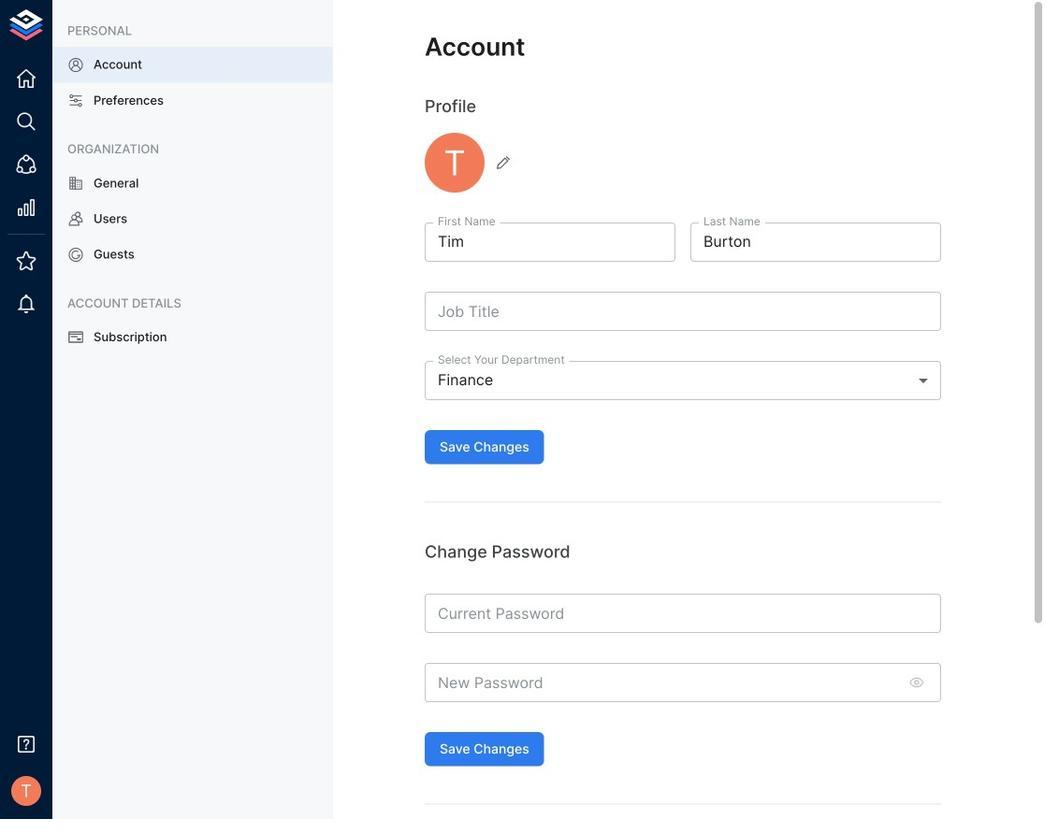 Task type: describe. For each thing, give the bounding box(es) containing it.
Doe text field
[[691, 223, 941, 262]]

1 password password field from the top
[[425, 594, 941, 633]]



Task type: vqa. For each thing, say whether or not it's contained in the screenshot.
"Password" 'password field' to the top
yes



Task type: locate. For each thing, give the bounding box(es) containing it.
1 vertical spatial password password field
[[425, 663, 898, 703]]

0 vertical spatial password password field
[[425, 594, 941, 633]]

Password password field
[[425, 594, 941, 633], [425, 663, 898, 703]]

CEO text field
[[425, 292, 941, 331]]

2 password password field from the top
[[425, 663, 898, 703]]

John text field
[[425, 223, 676, 262]]



